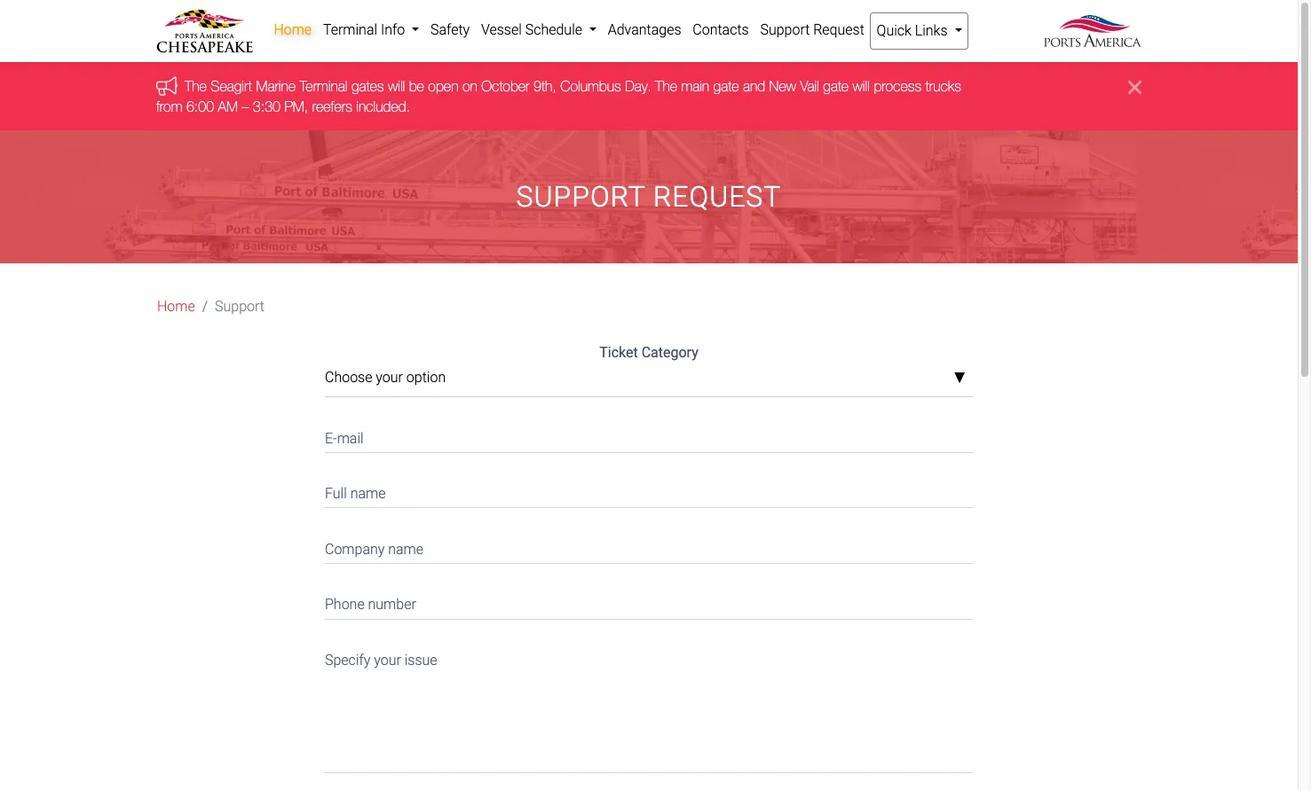 Task type: describe. For each thing, give the bounding box(es) containing it.
2 the from the left
[[655, 78, 677, 94]]

advantages link
[[602, 12, 687, 48]]

full
[[325, 486, 347, 503]]

contacts
[[693, 21, 749, 38]]

company name
[[325, 541, 424, 558]]

terminal info link
[[317, 12, 425, 48]]

1 the from the left
[[185, 78, 207, 94]]

Specify your issue text field
[[325, 641, 973, 774]]

links
[[915, 22, 948, 39]]

9th,
[[534, 78, 556, 94]]

option
[[406, 369, 446, 386]]

▼
[[954, 372, 966, 386]]

ticket
[[599, 345, 638, 361]]

contacts link
[[687, 12, 755, 48]]

company
[[325, 541, 385, 558]]

vail
[[800, 78, 819, 94]]

seagirt
[[211, 78, 252, 94]]

1 will from the left
[[388, 78, 405, 94]]

vessel schedule link
[[475, 12, 602, 48]]

1 vertical spatial support
[[516, 180, 646, 214]]

the seagirt marine terminal gates will be open on october 9th, columbus day. the main gate and new vail gate will process trucks from 6:00 am – 3:30 pm, reefers included. link
[[156, 78, 961, 114]]

home for the topmost home link
[[274, 21, 312, 38]]

quick links link
[[870, 12, 968, 50]]

home for the bottommost home link
[[157, 298, 195, 315]]

Company name text field
[[325, 530, 973, 565]]

terminal info
[[323, 21, 408, 38]]

new
[[769, 78, 796, 94]]

main
[[681, 78, 709, 94]]

day.
[[625, 78, 651, 94]]

issue
[[405, 652, 437, 669]]

mail
[[337, 430, 364, 447]]

specify
[[325, 652, 370, 669]]

–
[[242, 98, 249, 114]]

reefers
[[312, 98, 352, 114]]

gates
[[352, 78, 384, 94]]

the seagirt marine terminal gates will be open on october 9th, columbus day. the main gate and new vail gate will process trucks from 6:00 am – 3:30 pm, reefers included. alert
[[0, 62, 1298, 131]]

schedule
[[525, 21, 582, 38]]

2 gate from the left
[[823, 78, 849, 94]]

choose your option
[[325, 369, 446, 386]]

on
[[462, 78, 477, 94]]

quick
[[877, 22, 912, 39]]

E-mail email field
[[325, 419, 973, 453]]

phone number
[[325, 597, 416, 614]]

columbus
[[560, 78, 621, 94]]

2 vertical spatial support
[[215, 298, 265, 315]]

terminal inside the seagirt marine terminal gates will be open on october 9th, columbus day. the main gate and new vail gate will process trucks from 6:00 am – 3:30 pm, reefers included.
[[300, 78, 348, 94]]

the seagirt marine terminal gates will be open on october 9th, columbus day. the main gate and new vail gate will process trucks from 6:00 am – 3:30 pm, reefers included.
[[156, 78, 961, 114]]

1 gate from the left
[[713, 78, 739, 94]]

Full name text field
[[325, 475, 973, 509]]

be
[[409, 78, 424, 94]]

support request link
[[755, 12, 870, 48]]

from
[[156, 98, 182, 114]]

included.
[[356, 98, 410, 114]]



Task type: locate. For each thing, give the bounding box(es) containing it.
number
[[368, 597, 416, 614]]

will left be on the top
[[388, 78, 405, 94]]

0 horizontal spatial home link
[[157, 297, 195, 318]]

support inside support request link
[[760, 21, 810, 38]]

request
[[813, 21, 865, 38], [653, 180, 782, 214]]

vessel
[[481, 21, 522, 38]]

full name
[[325, 486, 386, 503]]

choose
[[325, 369, 372, 386]]

ticket category
[[599, 345, 698, 361]]

0 horizontal spatial gate
[[713, 78, 739, 94]]

name
[[350, 486, 386, 503], [388, 541, 424, 558]]

safety link
[[425, 12, 475, 48]]

1 horizontal spatial will
[[853, 78, 870, 94]]

trucks
[[926, 78, 961, 94]]

the right day.
[[655, 78, 677, 94]]

0 horizontal spatial the
[[185, 78, 207, 94]]

terminal left info
[[323, 21, 377, 38]]

and
[[743, 78, 765, 94]]

0 vertical spatial your
[[376, 369, 403, 386]]

0 vertical spatial request
[[813, 21, 865, 38]]

advantages
[[608, 21, 681, 38]]

home
[[274, 21, 312, 38], [157, 298, 195, 315]]

process
[[874, 78, 922, 94]]

terminal up 'reefers'
[[300, 78, 348, 94]]

gate left and
[[713, 78, 739, 94]]

1 horizontal spatial home link
[[268, 12, 317, 48]]

1 horizontal spatial the
[[655, 78, 677, 94]]

1 vertical spatial home
[[157, 298, 195, 315]]

support request
[[760, 21, 865, 38], [516, 180, 782, 214]]

0 vertical spatial home link
[[268, 12, 317, 48]]

your for specify
[[374, 652, 401, 669]]

0 horizontal spatial support
[[215, 298, 265, 315]]

1 horizontal spatial home
[[274, 21, 312, 38]]

name right 'company'
[[388, 541, 424, 558]]

1 horizontal spatial request
[[813, 21, 865, 38]]

am
[[218, 98, 238, 114]]

0 vertical spatial home
[[274, 21, 312, 38]]

the up 6:00
[[185, 78, 207, 94]]

phone
[[325, 597, 365, 614]]

safety
[[431, 21, 470, 38]]

0 horizontal spatial request
[[653, 180, 782, 214]]

0 horizontal spatial name
[[350, 486, 386, 503]]

gate
[[713, 78, 739, 94], [823, 78, 849, 94]]

your left the option at top left
[[376, 369, 403, 386]]

0 vertical spatial support
[[760, 21, 810, 38]]

the
[[185, 78, 207, 94], [655, 78, 677, 94]]

specify your issue
[[325, 652, 437, 669]]

3:30
[[253, 98, 280, 114]]

Phone number text field
[[325, 586, 973, 620]]

name for company name
[[388, 541, 424, 558]]

support
[[760, 21, 810, 38], [516, 180, 646, 214], [215, 298, 265, 315]]

0 vertical spatial name
[[350, 486, 386, 503]]

will left process
[[853, 78, 870, 94]]

2 will from the left
[[853, 78, 870, 94]]

october
[[481, 78, 530, 94]]

1 vertical spatial home link
[[157, 297, 195, 318]]

terminal
[[323, 21, 377, 38], [300, 78, 348, 94]]

1 vertical spatial name
[[388, 541, 424, 558]]

your for choose
[[376, 369, 403, 386]]

category
[[642, 345, 698, 361]]

gate right vail
[[823, 78, 849, 94]]

e-mail
[[325, 430, 364, 447]]

1 vertical spatial request
[[653, 180, 782, 214]]

1 vertical spatial your
[[374, 652, 401, 669]]

close image
[[1128, 77, 1142, 98]]

your left issue
[[374, 652, 401, 669]]

0 vertical spatial terminal
[[323, 21, 377, 38]]

quick links
[[877, 22, 951, 39]]

1 vertical spatial terminal
[[300, 78, 348, 94]]

your
[[376, 369, 403, 386], [374, 652, 401, 669]]

1 horizontal spatial support
[[516, 180, 646, 214]]

will
[[388, 78, 405, 94], [853, 78, 870, 94]]

bullhorn image
[[156, 76, 185, 96]]

6:00
[[186, 98, 214, 114]]

info
[[381, 21, 405, 38]]

home link
[[268, 12, 317, 48], [157, 297, 195, 318]]

open
[[428, 78, 458, 94]]

0 horizontal spatial home
[[157, 298, 195, 315]]

vessel schedule
[[481, 21, 586, 38]]

1 horizontal spatial gate
[[823, 78, 849, 94]]

name right full
[[350, 486, 386, 503]]

0 horizontal spatial will
[[388, 78, 405, 94]]

name for full name
[[350, 486, 386, 503]]

marine
[[256, 78, 296, 94]]

2 horizontal spatial support
[[760, 21, 810, 38]]

e-
[[325, 430, 337, 447]]

pm,
[[284, 98, 308, 114]]

1 horizontal spatial name
[[388, 541, 424, 558]]

1 vertical spatial support request
[[516, 180, 782, 214]]

0 vertical spatial support request
[[760, 21, 865, 38]]



Task type: vqa. For each thing, say whether or not it's contained in the screenshot.
Terminal
yes



